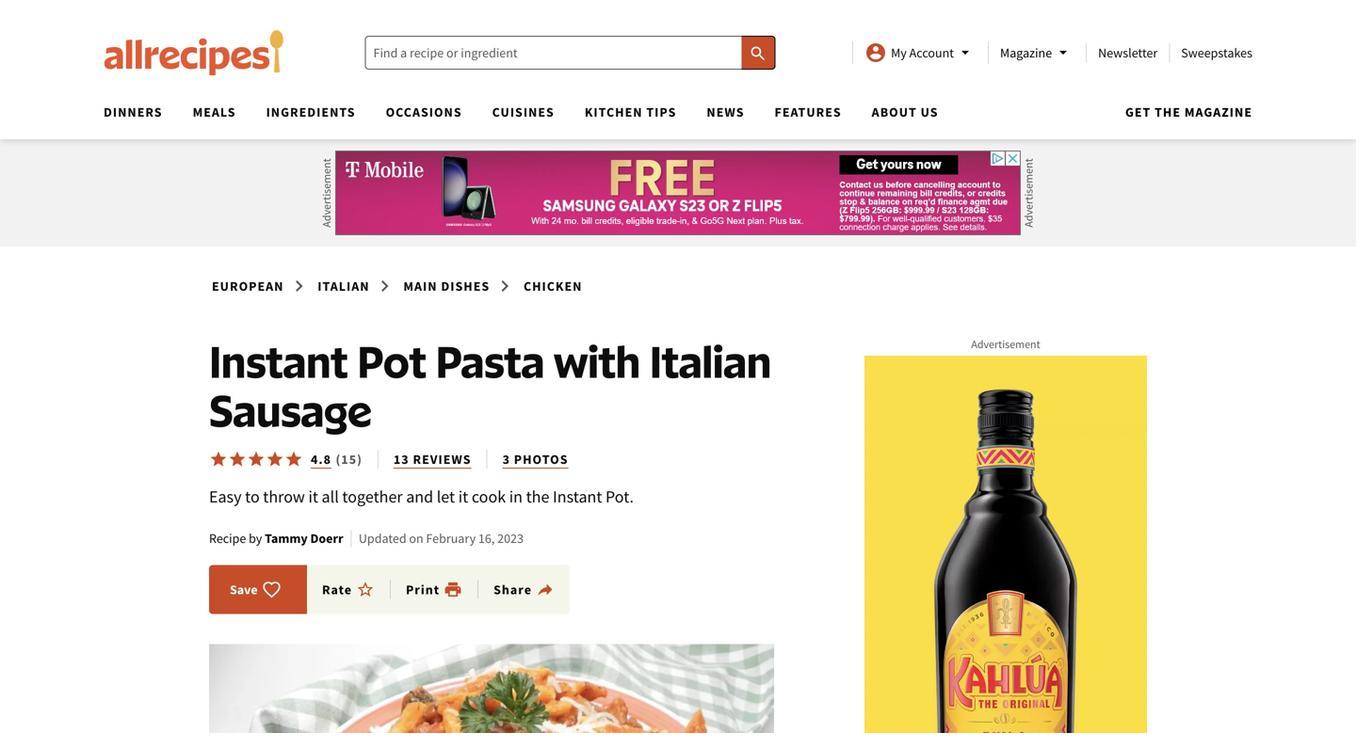 Task type: vqa. For each thing, say whether or not it's contained in the screenshot.
UNMUTE BUTTON group
no



Task type: locate. For each thing, give the bounding box(es) containing it.
navigation containing dinners
[[89, 98, 1253, 139]]

my account button
[[865, 41, 977, 64]]

updated
[[359, 530, 407, 547]]

chevron_right image for european
[[288, 275, 310, 298]]

easy
[[209, 486, 242, 508]]

ingredients
[[266, 104, 356, 121]]

0 vertical spatial italian
[[318, 278, 370, 295]]

tammy
[[265, 530, 308, 547]]

banner containing my account
[[0, 0, 1356, 734]]

1 horizontal spatial chevron_right image
[[374, 275, 396, 298]]

in
[[509, 486, 523, 508]]

(15)
[[336, 451, 363, 468]]

1 star image from the left
[[228, 450, 247, 469]]

recipe by tammy doerr
[[209, 530, 343, 547]]

0 horizontal spatial instant
[[209, 334, 348, 389]]

0 horizontal spatial it
[[308, 486, 318, 508]]

2 chevron_right image from the left
[[374, 275, 396, 298]]

it
[[308, 486, 318, 508], [458, 486, 468, 508]]

news link
[[707, 104, 745, 121]]

magazine
[[1000, 44, 1052, 61]]

star image up to
[[247, 450, 266, 469]]

0 vertical spatial instant
[[209, 334, 348, 389]]

share button
[[494, 581, 555, 599]]

instant
[[209, 334, 348, 389], [553, 486, 602, 508]]

occasions
[[386, 104, 462, 121]]

instant down european link on the top of the page
[[209, 334, 348, 389]]

star image up easy
[[209, 450, 228, 469]]

features
[[775, 104, 842, 121]]

banner
[[0, 0, 1356, 734]]

it left all
[[308, 486, 318, 508]]

13
[[394, 451, 409, 468]]

2 it from the left
[[458, 486, 468, 508]]

16,
[[478, 530, 495, 547]]

occasions link
[[386, 104, 462, 121]]

1 horizontal spatial star image
[[284, 450, 303, 469]]

1 horizontal spatial it
[[458, 486, 468, 508]]

star image left 4.8 on the bottom of the page
[[284, 450, 303, 469]]

4.8
[[311, 451, 332, 468]]

0 horizontal spatial star image
[[209, 450, 228, 469]]

tips
[[646, 104, 677, 121]]

sausage
[[209, 383, 372, 437]]

get
[[1125, 104, 1151, 121]]

cook
[[472, 486, 506, 508]]

cuisines
[[492, 104, 555, 121]]

0 horizontal spatial chevron_right image
[[288, 275, 310, 298]]

doerr
[[310, 530, 343, 547]]

1 horizontal spatial instant
[[553, 486, 602, 508]]

1 horizontal spatial italian
[[650, 334, 772, 389]]

star image up throw
[[266, 450, 284, 469]]

about us
[[872, 104, 939, 121]]

let
[[437, 486, 455, 508]]

save
[[230, 582, 258, 598]]

share image
[[536, 581, 555, 599]]

navigation
[[89, 98, 1253, 139]]

about
[[872, 104, 917, 121]]

1 chevron_right image from the left
[[288, 275, 310, 298]]

star empty image
[[356, 581, 375, 599]]

chevron_right image
[[494, 275, 516, 298]]

get the magazine link
[[1125, 104, 1253, 121]]

instant pot pasta with italian sausage
[[209, 334, 772, 437]]

share
[[494, 582, 532, 598]]

to
[[245, 486, 260, 508]]

0 vertical spatial advertisement region
[[335, 151, 1021, 235]]

1 vertical spatial italian
[[650, 334, 772, 389]]

sweepstakes
[[1181, 44, 1253, 61]]

3
[[503, 451, 510, 468]]

chevron_right image
[[288, 275, 310, 298], [374, 275, 396, 298]]

throw
[[263, 486, 305, 508]]

instant right the the
[[553, 486, 602, 508]]

kitchen tips link
[[585, 104, 677, 121]]

it right 'let'
[[458, 486, 468, 508]]

us
[[921, 104, 939, 121]]

star image
[[228, 450, 247, 469], [247, 450, 266, 469], [266, 450, 284, 469]]

chevron_right image left main
[[374, 275, 396, 298]]

kitchen tips
[[585, 104, 677, 121]]

meals
[[193, 104, 236, 121]]

favorite image
[[262, 581, 281, 599]]

features link
[[775, 104, 842, 121]]

chevron_right image left italian link
[[288, 275, 310, 298]]

star image up easy
[[228, 450, 247, 469]]

magazine
[[1185, 104, 1253, 121]]

None search field
[[365, 36, 776, 70]]

my account
[[891, 44, 954, 61]]

advertisement region
[[335, 151, 1021, 235], [865, 356, 1147, 734]]

magazine button
[[1000, 41, 1075, 64]]

italian
[[318, 278, 370, 295], [650, 334, 772, 389]]

3 star image from the left
[[266, 450, 284, 469]]

star image
[[209, 450, 228, 469], [284, 450, 303, 469]]

pasta
[[436, 334, 545, 389]]

main dishes link
[[401, 274, 493, 299]]

all
[[322, 486, 339, 508]]

european link
[[209, 274, 287, 299]]



Task type: describe. For each thing, give the bounding box(es) containing it.
chicken link
[[521, 274, 585, 299]]

2 star image from the left
[[284, 450, 303, 469]]

1 vertical spatial instant
[[553, 486, 602, 508]]

ingredients link
[[266, 104, 356, 121]]

main
[[403, 278, 438, 295]]

italian inside instant pot pasta with italian sausage
[[650, 334, 772, 389]]

caret_down image
[[954, 41, 977, 64]]

rate
[[322, 582, 352, 598]]

kitchen
[[585, 104, 643, 121]]

0 horizontal spatial italian
[[318, 278, 370, 295]]

print button
[[406, 581, 463, 599]]

by
[[249, 530, 262, 547]]

home image
[[104, 30, 284, 75]]

print
[[406, 582, 440, 598]]

february
[[426, 530, 476, 547]]

chicken
[[524, 278, 583, 295]]

1 vertical spatial advertisement region
[[865, 356, 1147, 734]]

recipe
[[209, 530, 246, 547]]

sweepstakes link
[[1181, 44, 1253, 61]]

pot
[[357, 334, 426, 389]]

2023
[[497, 530, 524, 547]]

dishes
[[441, 278, 490, 295]]

chevron_right image for italian
[[374, 275, 396, 298]]

reviews
[[413, 451, 471, 468]]

about us link
[[872, 104, 939, 121]]

2 star image from the left
[[247, 450, 266, 469]]

1 it from the left
[[308, 486, 318, 508]]

italian link
[[315, 274, 373, 299]]

4.8 (15)
[[311, 451, 363, 468]]

print image
[[444, 581, 463, 599]]

my
[[891, 44, 907, 61]]

on
[[409, 530, 423, 547]]

1 star image from the left
[[209, 450, 228, 469]]

together
[[342, 486, 403, 508]]

save button
[[224, 581, 287, 599]]

account image
[[865, 41, 887, 64]]

main dishes
[[403, 278, 490, 295]]

european
[[212, 278, 284, 295]]

3 photos
[[503, 451, 568, 468]]

easy to throw it all together and let it cook in the instant pot.
[[209, 486, 634, 508]]

pot.
[[606, 486, 634, 508]]

Find a recipe or ingredient text field
[[365, 36, 776, 70]]

account
[[909, 44, 954, 61]]

photos
[[514, 451, 568, 468]]

newsletter
[[1098, 44, 1158, 61]]

the
[[526, 486, 549, 508]]

rate button
[[322, 581, 391, 599]]

get the magazine
[[1125, 104, 1253, 121]]

cuisines link
[[492, 104, 555, 121]]

updated on february 16, 2023
[[359, 530, 524, 547]]

dinners link
[[104, 104, 163, 121]]

news
[[707, 104, 745, 121]]

with
[[554, 334, 641, 389]]

and
[[406, 486, 433, 508]]

meals link
[[193, 104, 236, 121]]

search image
[[749, 44, 768, 63]]

13 reviews
[[394, 451, 471, 468]]

dinners
[[104, 104, 163, 121]]

caret_down image
[[1052, 41, 1075, 64]]

newsletter button
[[1098, 44, 1158, 61]]

the
[[1155, 104, 1181, 121]]

instant inside instant pot pasta with italian sausage
[[209, 334, 348, 389]]



